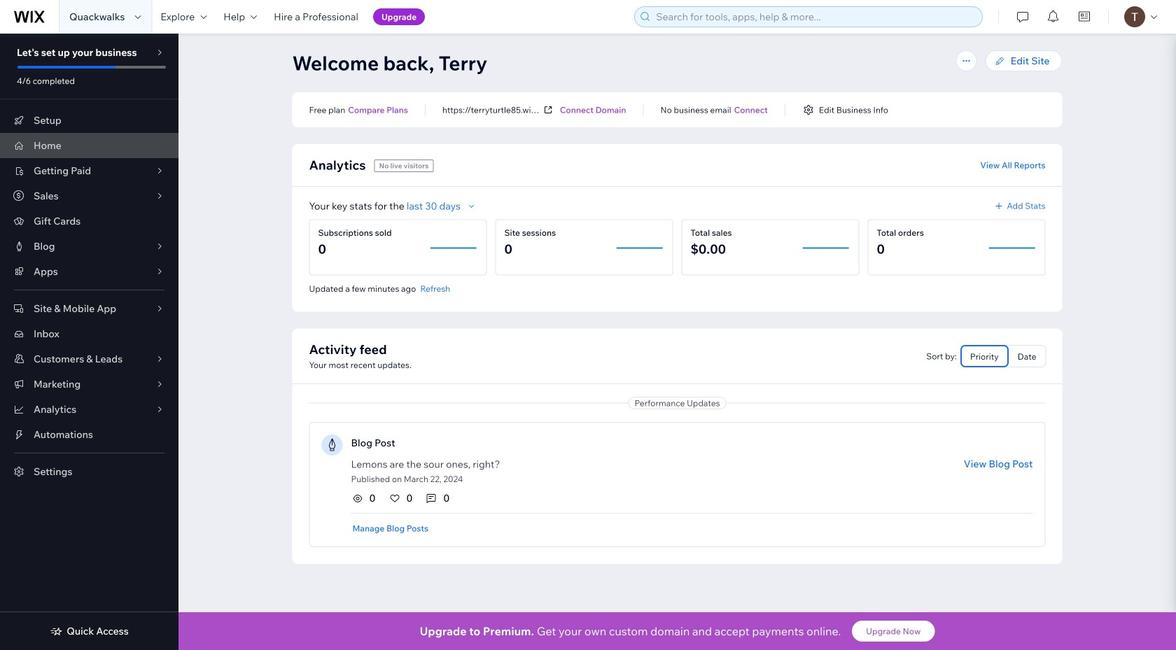 Task type: describe. For each thing, give the bounding box(es) containing it.
sidebar element
[[0, 34, 179, 651]]



Task type: vqa. For each thing, say whether or not it's contained in the screenshot.
Sidebar element
yes



Task type: locate. For each thing, give the bounding box(es) containing it.
Search for tools, apps, help & more... field
[[652, 7, 978, 27]]



